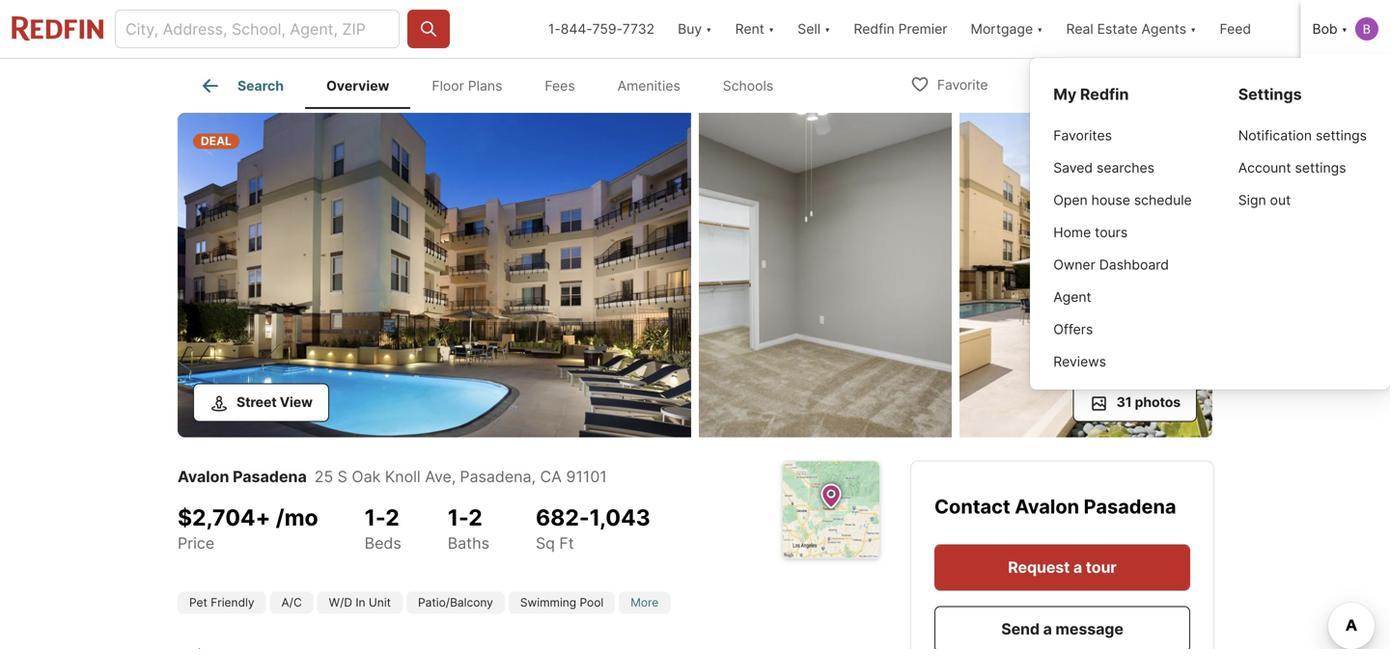 Task type: describe. For each thing, give the bounding box(es) containing it.
mortgage ▾
[[971, 21, 1043, 37]]

1- for 1-2 beds
[[365, 504, 385, 531]]

x-out
[[1056, 77, 1092, 93]]

▾ for mortgage ▾
[[1037, 21, 1043, 37]]

floor plans tab
[[411, 63, 524, 109]]

estate
[[1097, 21, 1138, 37]]

tab list containing search
[[178, 59, 810, 109]]

▾ for sell ▾
[[824, 21, 831, 37]]

1-2 beds
[[365, 504, 401, 553]]

0 horizontal spatial avalon
[[178, 468, 229, 487]]

settings
[[1238, 85, 1302, 104]]

house
[[1092, 192, 1130, 209]]

a for request
[[1073, 558, 1082, 577]]

▾ for buy ▾
[[706, 21, 712, 37]]

home tours link
[[1030, 217, 1215, 249]]

feed button
[[1208, 0, 1301, 58]]

w/d in unit
[[329, 596, 391, 610]]

mortgage ▾ button
[[959, 0, 1055, 58]]

price
[[178, 534, 214, 553]]

unit
[[369, 596, 391, 610]]

contact avalon pasadena
[[935, 495, 1176, 519]]

3 image image from the left
[[960, 113, 1213, 438]]

floor plans
[[432, 77, 502, 94]]

bob
[[1312, 21, 1338, 37]]

settings for notification settings
[[1316, 127, 1367, 144]]

amenities tab
[[596, 63, 702, 109]]

sell ▾
[[798, 21, 831, 37]]

rent
[[735, 21, 765, 37]]

pool
[[580, 596, 604, 610]]

open house schedule link
[[1030, 184, 1215, 217]]

send a message
[[1001, 620, 1124, 639]]

overview
[[326, 77, 389, 94]]

sell ▾ button
[[786, 0, 842, 58]]

submit search image
[[419, 19, 438, 39]]

deal
[[201, 134, 232, 148]]

1- for 1-2 baths
[[448, 504, 468, 531]]

feed
[[1220, 21, 1251, 37]]

account settings
[[1238, 160, 1346, 176]]

reviews link
[[1030, 346, 1215, 378]]

City, Address, School, Agent, ZIP search field
[[115, 10, 400, 48]]

31
[[1117, 394, 1132, 411]]

7732
[[622, 21, 655, 37]]

open
[[1053, 192, 1088, 209]]

buy ▾
[[678, 21, 712, 37]]

open house schedule
[[1053, 192, 1192, 209]]

bob ▾
[[1312, 21, 1348, 37]]

account
[[1238, 160, 1291, 176]]

mortgage
[[971, 21, 1033, 37]]

real
[[1066, 21, 1094, 37]]

send
[[1001, 620, 1040, 639]]

favorites
[[1053, 127, 1112, 144]]

knoll
[[385, 468, 421, 487]]

25
[[315, 468, 333, 487]]

redfin premier
[[854, 21, 948, 37]]

1 , from the left
[[452, 468, 456, 487]]

my
[[1053, 85, 1077, 104]]

31 photos button
[[1073, 384, 1197, 422]]

▾ for rent ▾
[[768, 21, 775, 37]]

2 image image from the left
[[699, 113, 952, 438]]

1-2 baths
[[448, 504, 489, 553]]

sign
[[1238, 192, 1266, 209]]

redfin inside button
[[854, 21, 895, 37]]

tours
[[1095, 224, 1128, 241]]

reviews
[[1053, 354, 1106, 370]]

search link
[[199, 74, 284, 98]]

sign out
[[1238, 192, 1291, 209]]

dashboard
[[1099, 257, 1169, 273]]

saved searches
[[1053, 160, 1155, 176]]

rent ▾ button
[[735, 0, 775, 58]]

a for send
[[1043, 620, 1052, 639]]

▾ inside 'dropdown button'
[[1190, 21, 1197, 37]]

1-844-759-7732 link
[[548, 21, 655, 37]]

1- for 1-844-759-7732
[[548, 21, 561, 37]]

1 horizontal spatial pasadena
[[460, 468, 532, 487]]

avalon pasadena 25 s oak knoll ave , pasadena , ca 91101
[[178, 468, 607, 487]]

sell ▾ button
[[798, 0, 831, 58]]

request a tour
[[1008, 558, 1117, 577]]

searches
[[1097, 160, 1155, 176]]

pet
[[189, 596, 207, 610]]

fees tab
[[524, 63, 596, 109]]

a/c
[[281, 596, 302, 610]]

rent ▾
[[735, 21, 775, 37]]

home tours
[[1053, 224, 1128, 241]]

tour
[[1086, 558, 1117, 577]]

amenities
[[617, 77, 680, 94]]

x-
[[1056, 77, 1069, 93]]

contact
[[935, 495, 1010, 519]]



Task type: vqa. For each thing, say whether or not it's contained in the screenshot.
the for
no



Task type: locate. For each thing, give the bounding box(es) containing it.
swimming
[[520, 596, 576, 610]]

real estate agents ▾ button
[[1055, 0, 1208, 58]]

agents
[[1142, 21, 1187, 37]]

1 horizontal spatial redfin
[[1080, 85, 1129, 104]]

1 vertical spatial avalon
[[1015, 495, 1079, 519]]

overview tab
[[305, 63, 411, 109]]

0 vertical spatial avalon
[[178, 468, 229, 487]]

2
[[385, 504, 399, 531], [468, 504, 482, 531]]

redfin
[[854, 21, 895, 37], [1080, 85, 1129, 104]]

2 horizontal spatial 1-
[[548, 21, 561, 37]]

message
[[1056, 620, 1124, 639]]

1 horizontal spatial a
[[1073, 558, 1082, 577]]

agent link
[[1030, 281, 1215, 314]]

91101
[[566, 468, 607, 487]]

settings for account settings
[[1295, 160, 1346, 176]]

2 2 from the left
[[468, 504, 482, 531]]

31 photos
[[1117, 394, 1181, 411]]

2 , from the left
[[532, 468, 536, 487]]

▾ right the mortgage
[[1037, 21, 1043, 37]]

out
[[1270, 192, 1291, 209]]

1 horizontal spatial 2
[[468, 504, 482, 531]]

▾ right the buy
[[706, 21, 712, 37]]

a inside button
[[1043, 620, 1052, 639]]

x-out button
[[1012, 64, 1109, 104]]

/mo
[[276, 504, 318, 531]]

offers
[[1053, 321, 1093, 338]]

real estate agents ▾
[[1066, 21, 1197, 37]]

offers link
[[1030, 314, 1215, 346]]

s
[[338, 468, 347, 487]]

0 horizontal spatial ,
[[452, 468, 456, 487]]

avalon up the $2,704+
[[178, 468, 229, 487]]

street view
[[237, 394, 313, 411]]

out
[[1069, 77, 1092, 93]]

2 horizontal spatial pasadena
[[1084, 495, 1176, 519]]

sq
[[536, 534, 555, 553]]

0 horizontal spatial pasadena
[[233, 468, 307, 487]]

map entry image
[[783, 462, 879, 558]]

request
[[1008, 558, 1070, 577]]

2 ▾ from the left
[[768, 21, 775, 37]]

▾ right rent
[[768, 21, 775, 37]]

1 image image from the left
[[178, 113, 691, 438]]

a inside button
[[1073, 558, 1082, 577]]

schools tab
[[702, 63, 795, 109]]

759-
[[592, 21, 622, 37]]

mortgage ▾ button
[[971, 0, 1043, 58]]

2 inside 1-2 baths
[[468, 504, 482, 531]]

4 ▾ from the left
[[1037, 21, 1043, 37]]

image image
[[178, 113, 691, 438], [699, 113, 952, 438], [960, 113, 1213, 438]]

sign out link
[[1215, 184, 1390, 217]]

a left tour
[[1073, 558, 1082, 577]]

$2,704+
[[178, 504, 271, 531]]

more
[[631, 596, 659, 610]]

0 horizontal spatial redfin
[[854, 21, 895, 37]]

notification settings
[[1238, 127, 1367, 144]]

1- inside 1-2 beds
[[365, 504, 385, 531]]

1- left 759-
[[548, 21, 561, 37]]

0 vertical spatial redfin
[[854, 21, 895, 37]]

1-
[[548, 21, 561, 37], [365, 504, 385, 531], [448, 504, 468, 531]]

avalon up the request
[[1015, 495, 1079, 519]]

844-
[[561, 21, 592, 37]]

street view button
[[193, 384, 329, 422]]

1- inside 1-2 baths
[[448, 504, 468, 531]]

1-844-759-7732
[[548, 21, 655, 37]]

redfin right my
[[1080, 85, 1129, 104]]

baths
[[448, 534, 489, 553]]

3 ▾ from the left
[[824, 21, 831, 37]]

,
[[452, 468, 456, 487], [532, 468, 536, 487]]

real estate agents ▾ link
[[1066, 0, 1197, 58]]

1 vertical spatial redfin
[[1080, 85, 1129, 104]]

account settings link
[[1215, 152, 1390, 184]]

$2,704+ /mo price
[[178, 504, 318, 553]]

5 ▾ from the left
[[1190, 21, 1197, 37]]

0 horizontal spatial a
[[1043, 620, 1052, 639]]

1 horizontal spatial image image
[[699, 113, 952, 438]]

my redfin
[[1053, 85, 1129, 104]]

0 horizontal spatial 1-
[[365, 504, 385, 531]]

1- up 'baths' on the left bottom of page
[[448, 504, 468, 531]]

, left the ca
[[532, 468, 536, 487]]

saved
[[1053, 160, 1093, 176]]

1 horizontal spatial ,
[[532, 468, 536, 487]]

user photo image
[[1355, 17, 1379, 41]]

swimming pool
[[520, 596, 604, 610]]

0 horizontal spatial 2
[[385, 504, 399, 531]]

pasadena up tour
[[1084, 495, 1176, 519]]

▾ right bob
[[1341, 21, 1348, 37]]

redfin left premier
[[854, 21, 895, 37]]

saved searches link
[[1030, 152, 1215, 184]]

6 ▾ from the left
[[1341, 21, 1348, 37]]

owner
[[1053, 257, 1096, 273]]

home
[[1053, 224, 1091, 241]]

1- up beds
[[365, 504, 385, 531]]

▾ for bob ▾
[[1341, 21, 1348, 37]]

0 vertical spatial a
[[1073, 558, 1082, 577]]

2 horizontal spatial image image
[[960, 113, 1213, 438]]

2 for 1-2 beds
[[385, 504, 399, 531]]

favorite button
[[894, 64, 1004, 104]]

in
[[356, 596, 365, 610]]

2 for 1-2 baths
[[468, 504, 482, 531]]

patio/balcony
[[418, 596, 493, 610]]

ft
[[559, 534, 574, 553]]

redfin premier button
[[842, 0, 959, 58]]

friendly
[[211, 596, 254, 610]]

favorites link
[[1030, 120, 1215, 152]]

0 vertical spatial settings
[[1316, 127, 1367, 144]]

1 vertical spatial settings
[[1295, 160, 1346, 176]]

rent ▾ button
[[724, 0, 786, 58]]

street
[[237, 394, 277, 411]]

ave
[[425, 468, 452, 487]]

tab list
[[178, 59, 810, 109]]

floor
[[432, 77, 464, 94]]

2 inside 1-2 beds
[[385, 504, 399, 531]]

1 ▾ from the left
[[706, 21, 712, 37]]

pet friendly
[[189, 596, 254, 610]]

fees
[[545, 77, 575, 94]]

settings down "notification settings" link at the right top
[[1295, 160, 1346, 176]]

1 vertical spatial a
[[1043, 620, 1052, 639]]

send a message button
[[935, 607, 1190, 650]]

▾ right sell
[[824, 21, 831, 37]]

2 up 'baths' on the left bottom of page
[[468, 504, 482, 531]]

a right send
[[1043, 620, 1052, 639]]

pasadena up /mo
[[233, 468, 307, 487]]

oak
[[352, 468, 381, 487]]

▾ right agents on the top right
[[1190, 21, 1197, 37]]

682-1,043 sq ft
[[536, 504, 651, 553]]

settings up account settings link
[[1316, 127, 1367, 144]]

view
[[280, 394, 313, 411]]

w/d
[[329, 596, 352, 610]]

pasadena left the ca
[[460, 468, 532, 487]]

agent
[[1053, 289, 1092, 306]]

photos
[[1135, 394, 1181, 411]]

2 up beds
[[385, 504, 399, 531]]

1 2 from the left
[[385, 504, 399, 531]]

sell
[[798, 21, 821, 37]]

schedule
[[1134, 192, 1192, 209]]

deal link
[[178, 113, 691, 442]]

settings
[[1316, 127, 1367, 144], [1295, 160, 1346, 176]]

▾
[[706, 21, 712, 37], [768, 21, 775, 37], [824, 21, 831, 37], [1037, 21, 1043, 37], [1190, 21, 1197, 37], [1341, 21, 1348, 37]]

0 horizontal spatial image image
[[178, 113, 691, 438]]

682-
[[536, 504, 589, 531]]

notification settings link
[[1215, 120, 1390, 152]]

1 horizontal spatial 1-
[[448, 504, 468, 531]]

buy ▾ button
[[666, 0, 724, 58]]

1 horizontal spatial avalon
[[1015, 495, 1079, 519]]

favorite
[[937, 77, 988, 93]]

, right knoll
[[452, 468, 456, 487]]



